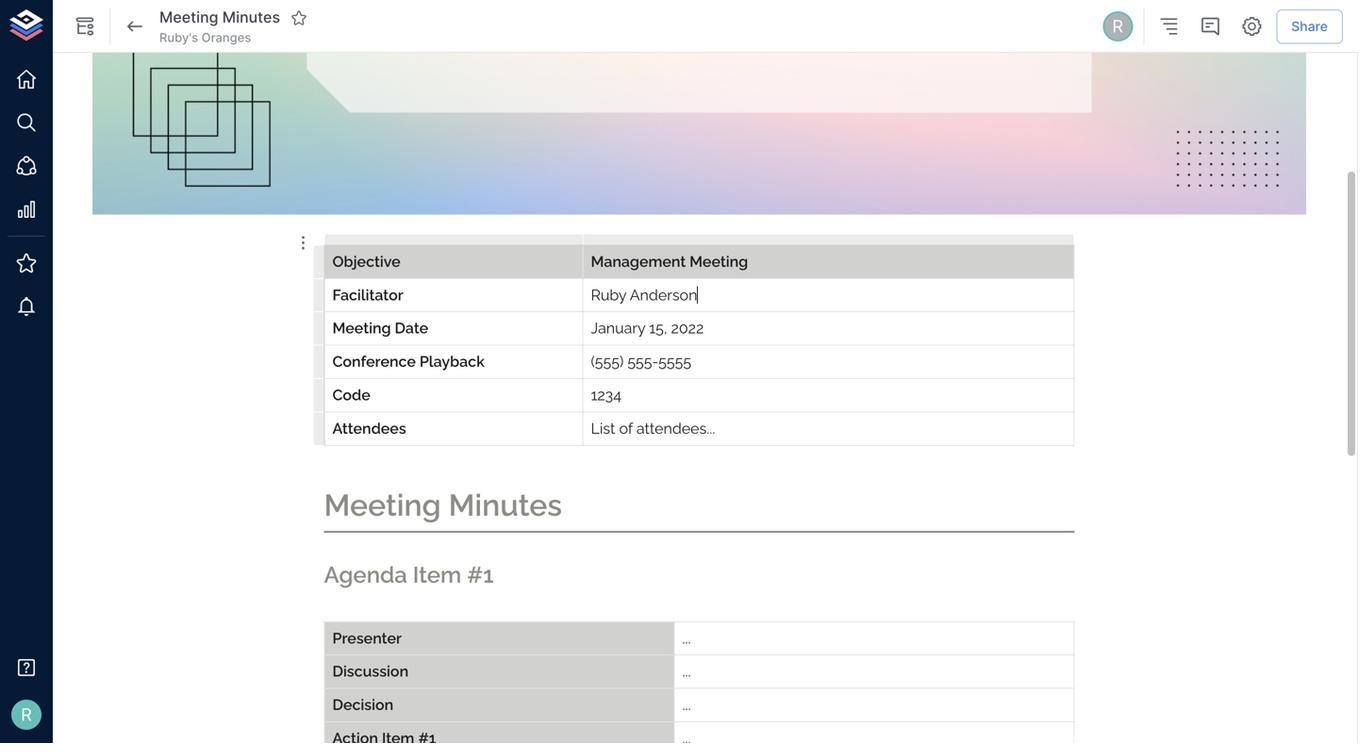 Task type: locate. For each thing, give the bounding box(es) containing it.
(555)
[[591, 353, 624, 370]]

0 horizontal spatial minutes
[[222, 8, 280, 27]]

1 vertical spatial meeting minutes
[[324, 487, 562, 523]]

1234
[[591, 386, 622, 404]]

comments image
[[1199, 15, 1222, 38]]

meeting date
[[333, 319, 428, 337]]

r for the bottommost r button
[[21, 704, 32, 725]]

3 ... from the top
[[682, 696, 691, 714]]

attendees
[[333, 420, 406, 437]]

1 vertical spatial r button
[[6, 694, 47, 736]]

meeting up anderson
[[690, 253, 748, 270]]

list
[[591, 420, 615, 437]]

meeting
[[159, 8, 218, 27], [690, 253, 748, 270], [333, 319, 391, 337], [324, 487, 441, 523]]

2 ... from the top
[[682, 663, 691, 680]]

0 vertical spatial r button
[[1100, 8, 1136, 44]]

2022
[[671, 319, 704, 337]]

0 vertical spatial minutes
[[222, 8, 280, 27]]

decision
[[333, 696, 394, 714]]

0 vertical spatial ...
[[682, 629, 691, 647]]

meeting down "facilitator"
[[333, 319, 391, 337]]

minutes
[[222, 8, 280, 27], [449, 487, 562, 523]]

meeting minutes up item
[[324, 487, 562, 523]]

agenda
[[324, 562, 407, 588]]

(555) 555-5555
[[591, 353, 691, 370]]

meeting minutes up oranges
[[159, 8, 280, 27]]

0 vertical spatial meeting minutes
[[159, 8, 280, 27]]

of
[[619, 420, 633, 437]]

... for decision
[[682, 696, 691, 714]]

conference
[[333, 353, 416, 370]]

playback
[[420, 353, 485, 370]]

1 ... from the top
[[682, 629, 691, 647]]

january
[[591, 319, 645, 337]]

0 vertical spatial r
[[1113, 16, 1124, 37]]

meeting minutes
[[159, 8, 280, 27], [324, 487, 562, 523]]

show wiki image
[[74, 15, 96, 38]]

2 vertical spatial ...
[[682, 696, 691, 714]]

0 horizontal spatial meeting minutes
[[159, 8, 280, 27]]

presenter
[[333, 629, 402, 647]]

minutes up oranges
[[222, 8, 280, 27]]

share
[[1292, 18, 1328, 34]]

r
[[1113, 16, 1124, 37], [21, 704, 32, 725]]

...
[[682, 629, 691, 647], [682, 663, 691, 680], [682, 696, 691, 714]]

ruby's oranges
[[159, 30, 251, 45]]

minutes up #1
[[449, 487, 562, 523]]

0 horizontal spatial r button
[[6, 694, 47, 736]]

0 horizontal spatial r
[[21, 704, 32, 725]]

code
[[333, 386, 370, 404]]

1 vertical spatial ...
[[682, 663, 691, 680]]

1 horizontal spatial r
[[1113, 16, 1124, 37]]

1 vertical spatial r
[[21, 704, 32, 725]]

5555
[[659, 353, 691, 370]]

discussion
[[333, 663, 409, 680]]

#1
[[467, 562, 494, 588]]

item
[[413, 562, 462, 588]]

1 vertical spatial minutes
[[449, 487, 562, 523]]

january 15, 2022
[[591, 319, 704, 337]]

r button
[[1100, 8, 1136, 44], [6, 694, 47, 736]]



Task type: vqa. For each thing, say whether or not it's contained in the screenshot.
RUBY'S
yes



Task type: describe. For each thing, give the bounding box(es) containing it.
favorite image
[[291, 9, 308, 26]]

list of attendees...
[[591, 420, 715, 437]]

anderson
[[630, 286, 697, 304]]

go back image
[[124, 15, 146, 38]]

table of contents image
[[1158, 15, 1180, 38]]

objective
[[333, 253, 401, 270]]

management meeting
[[591, 253, 748, 270]]

15,
[[649, 319, 667, 337]]

... for presenter
[[682, 629, 691, 647]]

555-
[[628, 353, 659, 370]]

management
[[591, 253, 686, 270]]

settings image
[[1241, 15, 1263, 38]]

meeting up 'ruby's'
[[159, 8, 218, 27]]

1 horizontal spatial meeting minutes
[[324, 487, 562, 523]]

1 horizontal spatial r button
[[1100, 8, 1136, 44]]

attendees...
[[637, 420, 715, 437]]

ruby
[[591, 286, 626, 304]]

ruby's
[[159, 30, 198, 45]]

meeting up 'agenda'
[[324, 487, 441, 523]]

oranges
[[201, 30, 251, 45]]

1 horizontal spatial minutes
[[449, 487, 562, 523]]

facilitator
[[333, 286, 403, 304]]

conference playback
[[333, 353, 485, 370]]

... for discussion
[[682, 663, 691, 680]]

share button
[[1277, 9, 1343, 44]]

agenda item #1
[[324, 562, 494, 588]]

r for rightmost r button
[[1113, 16, 1124, 37]]

date
[[395, 319, 428, 337]]

ruby's oranges link
[[159, 29, 251, 46]]

ruby anderson
[[591, 286, 697, 304]]



